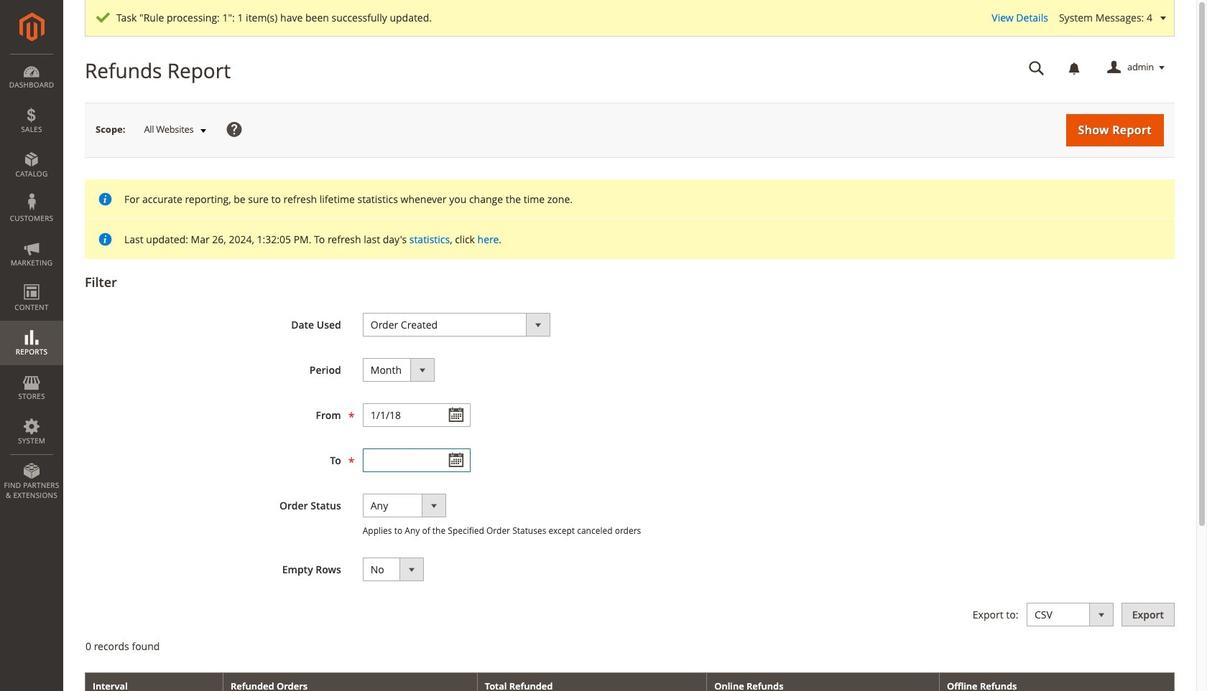 Task type: locate. For each thing, give the bounding box(es) containing it.
None text field
[[1019, 55, 1055, 80], [363, 404, 470, 428], [363, 449, 470, 473], [1019, 55, 1055, 80], [363, 404, 470, 428], [363, 449, 470, 473]]

menu bar
[[0, 54, 63, 508]]

magento admin panel image
[[19, 12, 44, 42]]



Task type: vqa. For each thing, say whether or not it's contained in the screenshot.
menu
no



